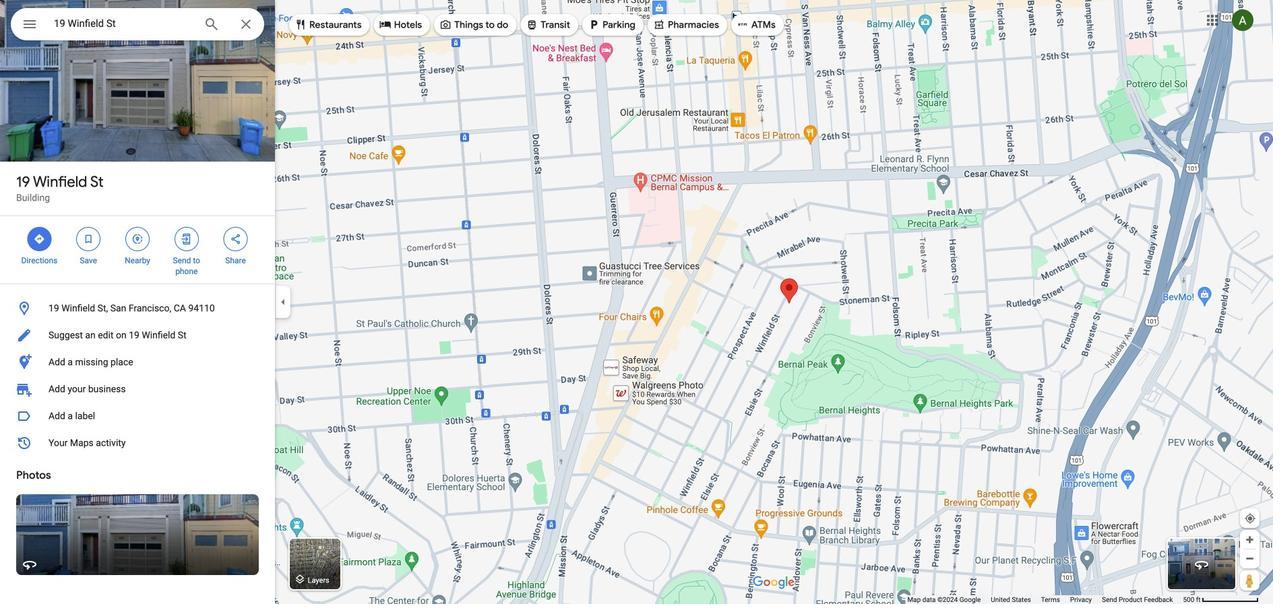 Task type: locate. For each thing, give the bounding box(es) containing it.
zoom out image
[[1245, 554, 1256, 564]]

None field
[[54, 16, 193, 32]]

google maps element
[[0, 0, 1274, 605]]

main content
[[0, 0, 275, 605]]

None search field
[[11, 8, 264, 45]]

street view image
[[1194, 557, 1210, 573]]

none search field inside the google maps element
[[11, 8, 264, 45]]

show your location image
[[1245, 513, 1257, 525]]



Task type: vqa. For each thing, say whether or not it's contained in the screenshot.
Wed, Jan 3 element
no



Task type: describe. For each thing, give the bounding box(es) containing it.
collapse side panel image
[[276, 295, 291, 310]]

none field inside 19 winfield st field
[[54, 16, 193, 32]]

show street view coverage image
[[1241, 571, 1260, 591]]

zoom in image
[[1245, 535, 1256, 546]]

19 Winfield St field
[[11, 8, 264, 45]]

google account: augustus odena  
(augustus@adept.ai) image
[[1233, 10, 1254, 31]]

actions for 19 winfield st region
[[0, 216, 275, 284]]



